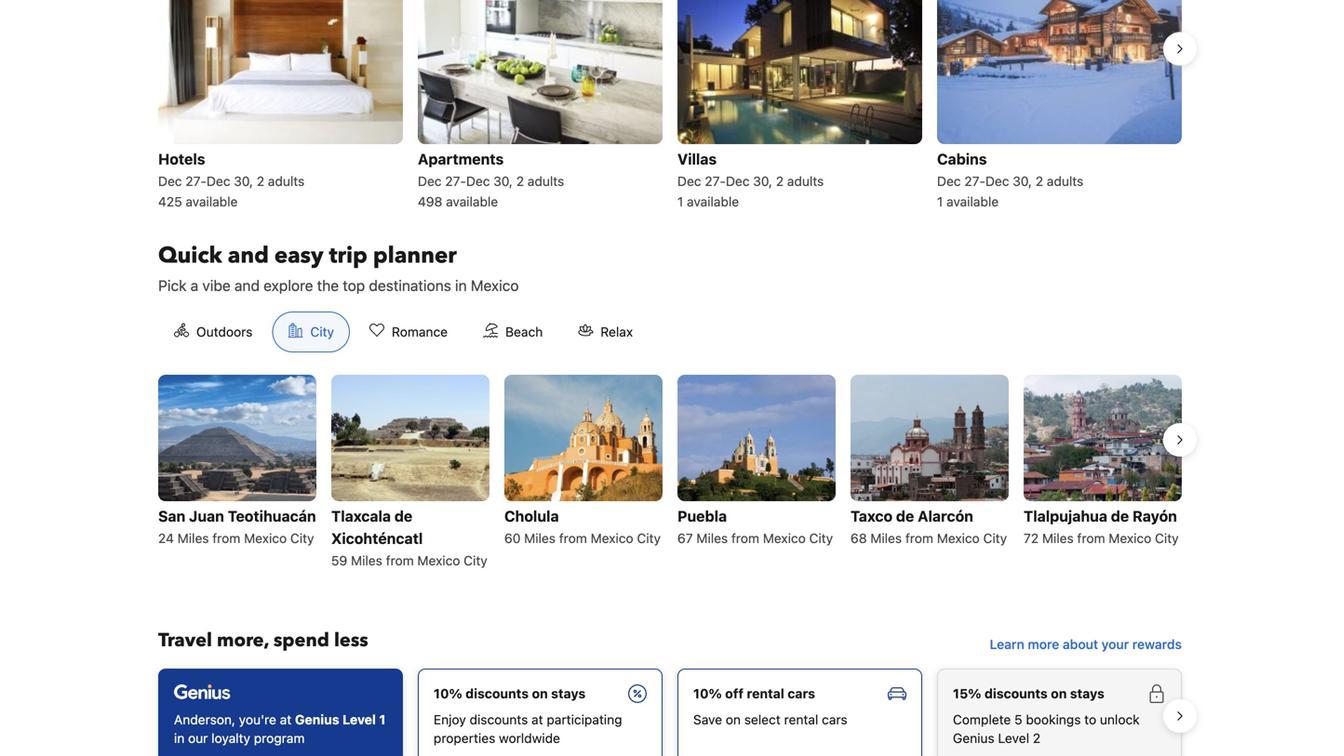 Task type: describe. For each thing, give the bounding box(es) containing it.
quick
[[158, 241, 222, 271]]

trip
[[329, 241, 368, 271]]

region containing hotels
[[143, 0, 1197, 219]]

mexico inside tlalpujahua de rayón 72 miles from mexico city
[[1109, 531, 1152, 546]]

cholula 60 miles from mexico city
[[505, 508, 661, 546]]

1 vertical spatial rental
[[784, 713, 819, 728]]

stays for 10% discounts on stays
[[551, 687, 586, 702]]

2 for villas
[[776, 174, 784, 189]]

planner
[[373, 241, 457, 271]]

beach button
[[467, 312, 559, 353]]

city inside san juan teotihuacán 24 miles from mexico city
[[290, 531, 314, 546]]

genius inside complete 5 bookings to unlock genius level 2
[[953, 731, 995, 747]]

from for san juan teotihuacán
[[213, 531, 241, 546]]

less
[[334, 628, 368, 654]]

de for tlaxcala
[[395, 508, 413, 525]]

cabins dec 27-dec 30, 2 adults 1 available
[[938, 150, 1084, 209]]

enjoy discounts at participating properties worldwide
[[434, 713, 622, 747]]

easy
[[275, 241, 324, 271]]

de for taxco
[[896, 508, 915, 525]]

mexico inside cholula 60 miles from mexico city
[[591, 531, 634, 546]]

taxco de alarcón 68 miles from mexico city
[[851, 508, 1007, 546]]

on for bookings
[[1051, 687, 1067, 702]]

alarcón
[[918, 508, 974, 525]]

discounts for 5
[[985, 687, 1048, 702]]

tlalpujahua de rayón 72 miles from mexico city
[[1024, 508, 1179, 546]]

relax button
[[563, 312, 649, 353]]

miles for taxco de alarcón
[[871, 531, 902, 546]]

destinations
[[369, 277, 451, 295]]

67
[[678, 531, 693, 546]]

tlaxcala de xicohténcatl 59 miles from mexico city
[[331, 508, 488, 569]]

available for hotels
[[186, 194, 238, 209]]

available for cabins
[[947, 194, 999, 209]]

region containing 10% discounts on stays
[[143, 662, 1197, 757]]

villas
[[678, 150, 717, 168]]

1 vertical spatial cars
[[822, 713, 848, 728]]

learn
[[990, 637, 1025, 653]]

the
[[317, 277, 339, 295]]

more,
[[217, 628, 269, 654]]

1 dec from the left
[[158, 174, 182, 189]]

anderson, you're at genius level 1 in our loyalty program
[[174, 713, 386, 747]]

hotels
[[158, 150, 205, 168]]

27- for apartments
[[445, 174, 466, 189]]

complete 5 bookings to unlock genius level 2
[[953, 713, 1140, 747]]

quick and easy trip planner pick a vibe and explore the top destinations in mexico
[[158, 241, 519, 295]]

tlalpujahua
[[1024, 508, 1108, 525]]

travel more, spend less
[[158, 628, 368, 654]]

498
[[418, 194, 443, 209]]

top
[[343, 277, 365, 295]]

you're
[[239, 713, 276, 728]]

about
[[1063, 637, 1099, 653]]

30, for hotels
[[234, 174, 253, 189]]

10% discounts on stays
[[434, 687, 586, 702]]

8 dec from the left
[[986, 174, 1010, 189]]

select
[[745, 713, 781, 728]]

10% for 10% discounts on stays
[[434, 687, 463, 702]]

learn more about your rewards
[[990, 637, 1182, 653]]

72
[[1024, 531, 1039, 546]]

at for you're
[[280, 713, 292, 728]]

mexico inside 'taxco de alarcón 68 miles from mexico city'
[[937, 531, 980, 546]]

xicohténcatl
[[331, 530, 423, 548]]

stays for 15% discounts on stays
[[1071, 687, 1105, 702]]

miles inside cholula 60 miles from mexico city
[[524, 531, 556, 546]]

city inside 'taxco de alarcón 68 miles from mexico city'
[[984, 531, 1007, 546]]

beach
[[506, 324, 543, 340]]

relax
[[601, 324, 633, 340]]

2 for cabins
[[1036, 174, 1044, 189]]

participating
[[547, 713, 622, 728]]

explore
[[264, 277, 313, 295]]

7 dec from the left
[[938, 174, 961, 189]]

san
[[158, 508, 185, 525]]

properties
[[434, 731, 496, 747]]

discounts for discounts
[[466, 687, 529, 702]]

from for tlalpujahua de rayón
[[1078, 531, 1106, 546]]

outdoors button
[[158, 312, 269, 353]]

a
[[191, 277, 198, 295]]

1 for villas
[[678, 194, 684, 209]]

city inside button
[[310, 324, 334, 340]]

2 for hotels
[[257, 174, 264, 189]]

unlock
[[1100, 713, 1140, 728]]

on for at
[[532, 687, 548, 702]]

villas dec 27-dec 30, 2 adults 1 available
[[678, 150, 824, 209]]

cabins
[[938, 150, 987, 168]]

30, for cabins
[[1013, 174, 1032, 189]]

your
[[1102, 637, 1129, 653]]

bookings
[[1026, 713, 1081, 728]]

outdoors
[[196, 324, 253, 340]]

10% off rental cars
[[694, 687, 816, 702]]

tlaxcala
[[331, 508, 391, 525]]

discounts inside the enjoy discounts at participating properties worldwide
[[470, 713, 528, 728]]

68
[[851, 531, 867, 546]]

pick
[[158, 277, 187, 295]]

adults for apartments
[[528, 174, 564, 189]]

to
[[1085, 713, 1097, 728]]

loyalty
[[212, 731, 250, 747]]

2 inside complete 5 bookings to unlock genius level 2
[[1033, 731, 1041, 747]]

spend
[[274, 628, 330, 654]]



Task type: locate. For each thing, give the bounding box(es) containing it.
4 dec from the left
[[466, 174, 490, 189]]

425
[[158, 194, 182, 209]]

1 10% from the left
[[434, 687, 463, 702]]

on up the enjoy discounts at participating properties worldwide
[[532, 687, 548, 702]]

vibe
[[202, 277, 231, 295]]

0 horizontal spatial cars
[[788, 687, 816, 702]]

level inside complete 5 bookings to unlock genius level 2
[[998, 731, 1030, 747]]

tab list containing outdoors
[[143, 312, 664, 354]]

miles for tlalpujahua de rayón
[[1043, 531, 1074, 546]]

from inside puebla 67 miles from mexico city
[[732, 531, 760, 546]]

rental up the 'select' in the right of the page
[[747, 687, 785, 702]]

2 stays from the left
[[1071, 687, 1105, 702]]

available right 498
[[446, 194, 498, 209]]

from right 60
[[559, 531, 587, 546]]

from inside tlaxcala de xicohténcatl 59 miles from mexico city
[[386, 553, 414, 569]]

our
[[188, 731, 208, 747]]

and
[[228, 241, 269, 271], [235, 277, 260, 295]]

complete
[[953, 713, 1011, 728]]

available down cabins
[[947, 194, 999, 209]]

in right destinations
[[455, 277, 467, 295]]

from
[[213, 531, 241, 546], [559, 531, 587, 546], [732, 531, 760, 546], [906, 531, 934, 546], [1078, 531, 1106, 546], [386, 553, 414, 569]]

1 de from the left
[[395, 508, 413, 525]]

adults inside apartments dec 27-dec 30, 2 adults 498 available
[[528, 174, 564, 189]]

0 vertical spatial genius
[[295, 713, 340, 728]]

2 horizontal spatial 1
[[938, 194, 943, 209]]

de for tlalpujahua
[[1111, 508, 1130, 525]]

3 27- from the left
[[705, 174, 726, 189]]

30, for villas
[[753, 174, 773, 189]]

30, inside villas dec 27-dec 30, 2 adults 1 available
[[753, 174, 773, 189]]

1 30, from the left
[[234, 174, 253, 189]]

27-
[[186, 174, 207, 189], [445, 174, 466, 189], [705, 174, 726, 189], [965, 174, 986, 189]]

at inside the anderson, you're at genius level 1 in our loyalty program
[[280, 713, 292, 728]]

2
[[257, 174, 264, 189], [517, 174, 524, 189], [776, 174, 784, 189], [1036, 174, 1044, 189], [1033, 731, 1041, 747]]

in left the 'our'
[[174, 731, 185, 747]]

adults for hotels
[[268, 174, 305, 189]]

2 inside apartments dec 27-dec 30, 2 adults 498 available
[[517, 174, 524, 189]]

2 region from the top
[[143, 368, 1197, 599]]

de left rayón
[[1111, 508, 1130, 525]]

from down juan
[[213, 531, 241, 546]]

2 dec from the left
[[207, 174, 230, 189]]

0 horizontal spatial on
[[532, 687, 548, 702]]

available inside "cabins dec 27-dec 30, 2 adults 1 available"
[[947, 194, 999, 209]]

region containing san juan teotihuacán
[[143, 368, 1197, 599]]

cars up save on select rental cars
[[788, 687, 816, 702]]

2 horizontal spatial de
[[1111, 508, 1130, 525]]

cars
[[788, 687, 816, 702], [822, 713, 848, 728]]

0 horizontal spatial de
[[395, 508, 413, 525]]

discounts down 10% discounts on stays
[[470, 713, 528, 728]]

from inside cholula 60 miles from mexico city
[[559, 531, 587, 546]]

miles
[[178, 531, 209, 546], [524, 531, 556, 546], [697, 531, 728, 546], [871, 531, 902, 546], [1043, 531, 1074, 546], [351, 553, 383, 569]]

27- down hotels
[[186, 174, 207, 189]]

2 inside "cabins dec 27-dec 30, 2 adults 1 available"
[[1036, 174, 1044, 189]]

rental right the 'select' in the right of the page
[[784, 713, 819, 728]]

genius up program
[[295, 713, 340, 728]]

30, inside "cabins dec 27-dec 30, 2 adults 1 available"
[[1013, 174, 1032, 189]]

puebla
[[678, 508, 727, 525]]

available right 425
[[186, 194, 238, 209]]

5 dec from the left
[[678, 174, 702, 189]]

0 horizontal spatial 10%
[[434, 687, 463, 702]]

27- down cabins
[[965, 174, 986, 189]]

0 horizontal spatial stays
[[551, 687, 586, 702]]

3 30, from the left
[[753, 174, 773, 189]]

adults
[[268, 174, 305, 189], [528, 174, 564, 189], [788, 174, 824, 189], [1047, 174, 1084, 189]]

tab list
[[143, 312, 664, 354]]

learn more about your rewards link
[[983, 628, 1190, 662]]

adults inside hotels dec 27-dec 30, 2 adults 425 available
[[268, 174, 305, 189]]

0 vertical spatial rental
[[747, 687, 785, 702]]

2 available from the left
[[446, 194, 498, 209]]

1 horizontal spatial in
[[455, 277, 467, 295]]

from down tlalpujahua
[[1078, 531, 1106, 546]]

1 left enjoy in the left bottom of the page
[[379, 713, 386, 728]]

available
[[186, 194, 238, 209], [446, 194, 498, 209], [687, 194, 739, 209], [947, 194, 999, 209]]

0 horizontal spatial genius
[[295, 713, 340, 728]]

2 30, from the left
[[494, 174, 513, 189]]

2 inside villas dec 27-dec 30, 2 adults 1 available
[[776, 174, 784, 189]]

adults inside villas dec 27-dec 30, 2 adults 1 available
[[788, 174, 824, 189]]

save on select rental cars
[[694, 713, 848, 728]]

rayón
[[1133, 508, 1178, 525]]

cholula
[[505, 508, 559, 525]]

2 at from the left
[[532, 713, 543, 728]]

15% discounts on stays
[[953, 687, 1105, 702]]

city
[[310, 324, 334, 340], [290, 531, 314, 546], [637, 531, 661, 546], [810, 531, 833, 546], [984, 531, 1007, 546], [1155, 531, 1179, 546], [464, 553, 488, 569]]

off
[[725, 687, 744, 702]]

1 horizontal spatial stays
[[1071, 687, 1105, 702]]

available down the villas
[[687, 194, 739, 209]]

5
[[1015, 713, 1023, 728]]

0 horizontal spatial in
[[174, 731, 185, 747]]

adults inside "cabins dec 27-dec 30, 2 adults 1 available"
[[1047, 174, 1084, 189]]

1 27- from the left
[[186, 174, 207, 189]]

genius
[[295, 713, 340, 728], [953, 731, 995, 747]]

travel
[[158, 628, 212, 654]]

1 vertical spatial in
[[174, 731, 185, 747]]

27- down the villas
[[705, 174, 726, 189]]

in inside the anderson, you're at genius level 1 in our loyalty program
[[174, 731, 185, 747]]

2 adults from the left
[[528, 174, 564, 189]]

1 horizontal spatial level
[[998, 731, 1030, 747]]

romance
[[392, 324, 448, 340]]

de
[[395, 508, 413, 525], [896, 508, 915, 525], [1111, 508, 1130, 525]]

1 down cabins
[[938, 194, 943, 209]]

1 vertical spatial region
[[143, 368, 1197, 599]]

0 vertical spatial and
[[228, 241, 269, 271]]

available inside hotels dec 27-dec 30, 2 adults 425 available
[[186, 194, 238, 209]]

adults for villas
[[788, 174, 824, 189]]

3 adults from the left
[[788, 174, 824, 189]]

miles down juan
[[178, 531, 209, 546]]

genius inside the anderson, you're at genius level 1 in our loyalty program
[[295, 713, 340, 728]]

stays up to
[[1071, 687, 1105, 702]]

teotihuacán
[[228, 508, 316, 525]]

on
[[532, 687, 548, 702], [1051, 687, 1067, 702], [726, 713, 741, 728]]

at inside the enjoy discounts at participating properties worldwide
[[532, 713, 543, 728]]

level
[[343, 713, 376, 728], [998, 731, 1030, 747]]

adults for cabins
[[1047, 174, 1084, 189]]

mexico
[[471, 277, 519, 295], [244, 531, 287, 546], [591, 531, 634, 546], [763, 531, 806, 546], [937, 531, 980, 546], [1109, 531, 1152, 546], [418, 553, 460, 569]]

discounts
[[466, 687, 529, 702], [985, 687, 1048, 702], [470, 713, 528, 728]]

level down less
[[343, 713, 376, 728]]

1 horizontal spatial de
[[896, 508, 915, 525]]

2 inside hotels dec 27-dec 30, 2 adults 425 available
[[257, 174, 264, 189]]

puebla 67 miles from mexico city
[[678, 508, 833, 546]]

at up worldwide
[[532, 713, 543, 728]]

1 vertical spatial and
[[235, 277, 260, 295]]

0 horizontal spatial 1
[[379, 713, 386, 728]]

4 30, from the left
[[1013, 174, 1032, 189]]

2 de from the left
[[896, 508, 915, 525]]

program
[[254, 731, 305, 747]]

city button
[[272, 312, 350, 353]]

1 horizontal spatial 1
[[678, 194, 684, 209]]

miles down cholula
[[524, 531, 556, 546]]

enjoy
[[434, 713, 466, 728]]

27- inside "cabins dec 27-dec 30, 2 adults 1 available"
[[965, 174, 986, 189]]

10% up enjoy in the left bottom of the page
[[434, 687, 463, 702]]

in inside quick and easy trip planner pick a vibe and explore the top destinations in mexico
[[455, 277, 467, 295]]

more
[[1028, 637, 1060, 653]]

taxco
[[851, 508, 893, 525]]

2 27- from the left
[[445, 174, 466, 189]]

27- inside hotels dec 27-dec 30, 2 adults 425 available
[[186, 174, 207, 189]]

3 available from the left
[[687, 194, 739, 209]]

from inside san juan teotihuacán 24 miles from mexico city
[[213, 531, 241, 546]]

1 vertical spatial level
[[998, 731, 1030, 747]]

from for tlaxcala de xicohténcatl
[[386, 553, 414, 569]]

miles inside tlaxcala de xicohténcatl 59 miles from mexico city
[[351, 553, 383, 569]]

available for apartments
[[446, 194, 498, 209]]

level inside the anderson, you're at genius level 1 in our loyalty program
[[343, 713, 376, 728]]

1 at from the left
[[280, 713, 292, 728]]

miles down 'puebla'
[[697, 531, 728, 546]]

30, inside hotels dec 27-dec 30, 2 adults 425 available
[[234, 174, 253, 189]]

apartments
[[418, 150, 504, 168]]

save
[[694, 713, 723, 728]]

2 10% from the left
[[694, 687, 722, 702]]

1 horizontal spatial genius
[[953, 731, 995, 747]]

mexico inside quick and easy trip planner pick a vibe and explore the top destinations in mexico
[[471, 277, 519, 295]]

1 horizontal spatial at
[[532, 713, 543, 728]]

1 inside the anderson, you're at genius level 1 in our loyalty program
[[379, 713, 386, 728]]

1 horizontal spatial 10%
[[694, 687, 722, 702]]

1 stays from the left
[[551, 687, 586, 702]]

de right taxco
[[896, 508, 915, 525]]

and up vibe
[[228, 241, 269, 271]]

0 horizontal spatial at
[[280, 713, 292, 728]]

miles for tlaxcala de xicohténcatl
[[351, 553, 383, 569]]

miles down tlalpujahua
[[1043, 531, 1074, 546]]

1 horizontal spatial cars
[[822, 713, 848, 728]]

available inside apartments dec 27-dec 30, 2 adults 498 available
[[446, 194, 498, 209]]

mexico down xicohténcatl
[[418, 553, 460, 569]]

27- inside villas dec 27-dec 30, 2 adults 1 available
[[705, 174, 726, 189]]

available for villas
[[687, 194, 739, 209]]

27- for villas
[[705, 174, 726, 189]]

at for discounts
[[532, 713, 543, 728]]

1 for cabins
[[938, 194, 943, 209]]

1 region from the top
[[143, 0, 1197, 219]]

de inside 'taxco de alarcón 68 miles from mexico city'
[[896, 508, 915, 525]]

miles down taxco
[[871, 531, 902, 546]]

at up program
[[280, 713, 292, 728]]

romance button
[[354, 312, 464, 353]]

3 de from the left
[[1111, 508, 1130, 525]]

miles down xicohténcatl
[[351, 553, 383, 569]]

from down alarcón
[[906, 531, 934, 546]]

0 vertical spatial region
[[143, 0, 1197, 219]]

0 vertical spatial level
[[343, 713, 376, 728]]

1 adults from the left
[[268, 174, 305, 189]]

15%
[[953, 687, 982, 702]]

mexico up beach button in the left of the page
[[471, 277, 519, 295]]

region
[[143, 0, 1197, 219], [143, 368, 1197, 599], [143, 662, 1197, 757]]

0 vertical spatial cars
[[788, 687, 816, 702]]

27- inside apartments dec 27-dec 30, 2 adults 498 available
[[445, 174, 466, 189]]

de inside tlalpujahua de rayón 72 miles from mexico city
[[1111, 508, 1130, 525]]

on right the save
[[726, 713, 741, 728]]

miles inside 'taxco de alarcón 68 miles from mexico city'
[[871, 531, 902, 546]]

27- for hotels
[[186, 174, 207, 189]]

mexico inside san juan teotihuacán 24 miles from mexico city
[[244, 531, 287, 546]]

10% up the save
[[694, 687, 722, 702]]

cars right the 'select' in the right of the page
[[822, 713, 848, 728]]

0 vertical spatial in
[[455, 277, 467, 295]]

27- down apartments at the left top of the page
[[445, 174, 466, 189]]

4 adults from the left
[[1047, 174, 1084, 189]]

genius down the complete
[[953, 731, 995, 747]]

mexico down teotihuacán
[[244, 531, 287, 546]]

level down 5
[[998, 731, 1030, 747]]

san juan teotihuacán 24 miles from mexico city
[[158, 508, 316, 546]]

1 inside villas dec 27-dec 30, 2 adults 1 available
[[678, 194, 684, 209]]

mexico inside tlaxcala de xicohténcatl 59 miles from mexico city
[[418, 553, 460, 569]]

anderson,
[[174, 713, 236, 728]]

from down xicohténcatl
[[386, 553, 414, 569]]

1 vertical spatial genius
[[953, 731, 995, 747]]

juan
[[189, 508, 224, 525]]

30, for apartments
[[494, 174, 513, 189]]

from inside 'taxco de alarcón 68 miles from mexico city'
[[906, 531, 934, 546]]

miles for san juan teotihuacán
[[178, 531, 209, 546]]

hotels dec 27-dec 30, 2 adults 425 available
[[158, 150, 305, 209]]

blue genius logo image
[[174, 685, 230, 700], [174, 685, 230, 700]]

mexico inside puebla 67 miles from mexico city
[[763, 531, 806, 546]]

stays up participating
[[551, 687, 586, 702]]

city inside cholula 60 miles from mexico city
[[637, 531, 661, 546]]

dec
[[158, 174, 182, 189], [207, 174, 230, 189], [418, 174, 442, 189], [466, 174, 490, 189], [678, 174, 702, 189], [726, 174, 750, 189], [938, 174, 961, 189], [986, 174, 1010, 189]]

apartments dec 27-dec 30, 2 adults 498 available
[[418, 150, 564, 209]]

2 horizontal spatial on
[[1051, 687, 1067, 702]]

de inside tlaxcala de xicohténcatl 59 miles from mexico city
[[395, 508, 413, 525]]

1 inside "cabins dec 27-dec 30, 2 adults 1 available"
[[938, 194, 943, 209]]

and right vibe
[[235, 277, 260, 295]]

1 available from the left
[[186, 194, 238, 209]]

discounts up the enjoy discounts at participating properties worldwide
[[466, 687, 529, 702]]

4 available from the left
[[947, 194, 999, 209]]

mexico down alarcón
[[937, 531, 980, 546]]

from inside tlalpujahua de rayón 72 miles from mexico city
[[1078, 531, 1106, 546]]

miles inside puebla 67 miles from mexico city
[[697, 531, 728, 546]]

city inside tlalpujahua de rayón 72 miles from mexico city
[[1155, 531, 1179, 546]]

discounts up 5
[[985, 687, 1048, 702]]

0 horizontal spatial level
[[343, 713, 376, 728]]

city inside tlaxcala de xicohténcatl 59 miles from mexico city
[[464, 553, 488, 569]]

10% for 10% off rental cars
[[694, 687, 722, 702]]

3 dec from the left
[[418, 174, 442, 189]]

2 vertical spatial region
[[143, 662, 1197, 757]]

mexico left 67
[[591, 531, 634, 546]]

mexico down rayón
[[1109, 531, 1152, 546]]

mexico left 68
[[763, 531, 806, 546]]

2 for apartments
[[517, 174, 524, 189]]

3 region from the top
[[143, 662, 1197, 757]]

59
[[331, 553, 348, 569]]

4 27- from the left
[[965, 174, 986, 189]]

60
[[505, 531, 521, 546]]

24
[[158, 531, 174, 546]]

27- for cabins
[[965, 174, 986, 189]]

de up xicohténcatl
[[395, 508, 413, 525]]

1 down the villas
[[678, 194, 684, 209]]

worldwide
[[499, 731, 560, 747]]

6 dec from the left
[[726, 174, 750, 189]]

from for taxco de alarcón
[[906, 531, 934, 546]]

30, inside apartments dec 27-dec 30, 2 adults 498 available
[[494, 174, 513, 189]]

city inside puebla 67 miles from mexico city
[[810, 531, 833, 546]]

miles inside san juan teotihuacán 24 miles from mexico city
[[178, 531, 209, 546]]

available inside villas dec 27-dec 30, 2 adults 1 available
[[687, 194, 739, 209]]

rewards
[[1133, 637, 1182, 653]]

from right 67
[[732, 531, 760, 546]]

1
[[678, 194, 684, 209], [938, 194, 943, 209], [379, 713, 386, 728]]

1 horizontal spatial on
[[726, 713, 741, 728]]

miles inside tlalpujahua de rayón 72 miles from mexico city
[[1043, 531, 1074, 546]]

on up bookings
[[1051, 687, 1067, 702]]

30,
[[234, 174, 253, 189], [494, 174, 513, 189], [753, 174, 773, 189], [1013, 174, 1032, 189]]



Task type: vqa. For each thing, say whether or not it's contained in the screenshot.
Czech
no



